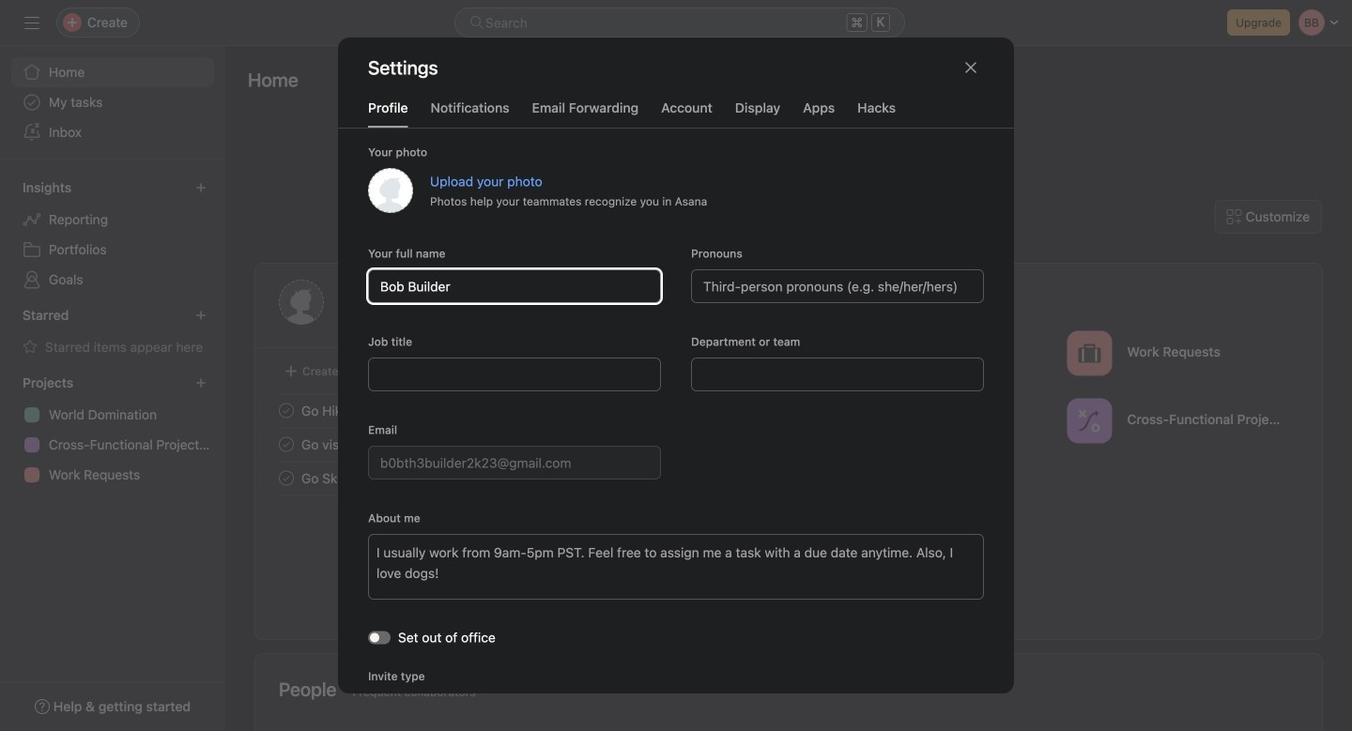 Task type: locate. For each thing, give the bounding box(es) containing it.
mark complete image down mark complete icon
[[275, 467, 298, 490]]

dialog
[[338, 38, 1014, 732]]

add profile photo image
[[279, 280, 324, 325]]

2 vertical spatial mark complete checkbox
[[275, 467, 298, 490]]

mark complete image up mark complete icon
[[275, 400, 298, 422]]

I usually work from 9am-5pm PST. Feel free to assign me a task with a due date anytime. Also, I love dogs! text field
[[368, 534, 984, 600]]

hide sidebar image
[[24, 15, 39, 30]]

0 vertical spatial mark complete image
[[275, 400, 298, 422]]

1 mark complete image from the top
[[275, 400, 298, 422]]

1 vertical spatial mark complete image
[[275, 467, 298, 490]]

upload new photo image
[[368, 168, 413, 213]]

None text field
[[368, 358, 661, 392], [691, 358, 984, 392], [368, 446, 661, 480], [368, 358, 661, 392], [691, 358, 984, 392], [368, 446, 661, 480]]

Mark complete checkbox
[[275, 400, 298, 422], [275, 433, 298, 456], [275, 467, 298, 490]]

mark complete image
[[275, 400, 298, 422], [275, 467, 298, 490]]

3 mark complete checkbox from the top
[[275, 467, 298, 490]]

briefcase image
[[1079, 342, 1101, 365]]

settings tab list
[[338, 98, 1014, 129]]

None text field
[[368, 270, 661, 303]]

line_and_symbols image
[[1079, 410, 1101, 432]]

0 vertical spatial mark complete checkbox
[[275, 400, 298, 422]]

1 vertical spatial mark complete checkbox
[[275, 433, 298, 456]]

switch
[[368, 631, 391, 645]]

starred element
[[0, 299, 225, 366]]



Task type: vqa. For each thing, say whether or not it's contained in the screenshot.
new insights image
no



Task type: describe. For each thing, give the bounding box(es) containing it.
global element
[[0, 46, 225, 159]]

2 mark complete checkbox from the top
[[275, 433, 298, 456]]

mark complete image
[[275, 433, 298, 456]]

insights element
[[0, 171, 225, 299]]

close this dialog image
[[964, 60, 979, 75]]

projects element
[[0, 366, 225, 494]]

2 mark complete image from the top
[[275, 467, 298, 490]]

1 mark complete checkbox from the top
[[275, 400, 298, 422]]

Third-person pronouns (e.g. she/her/hers) text field
[[691, 270, 984, 303]]



